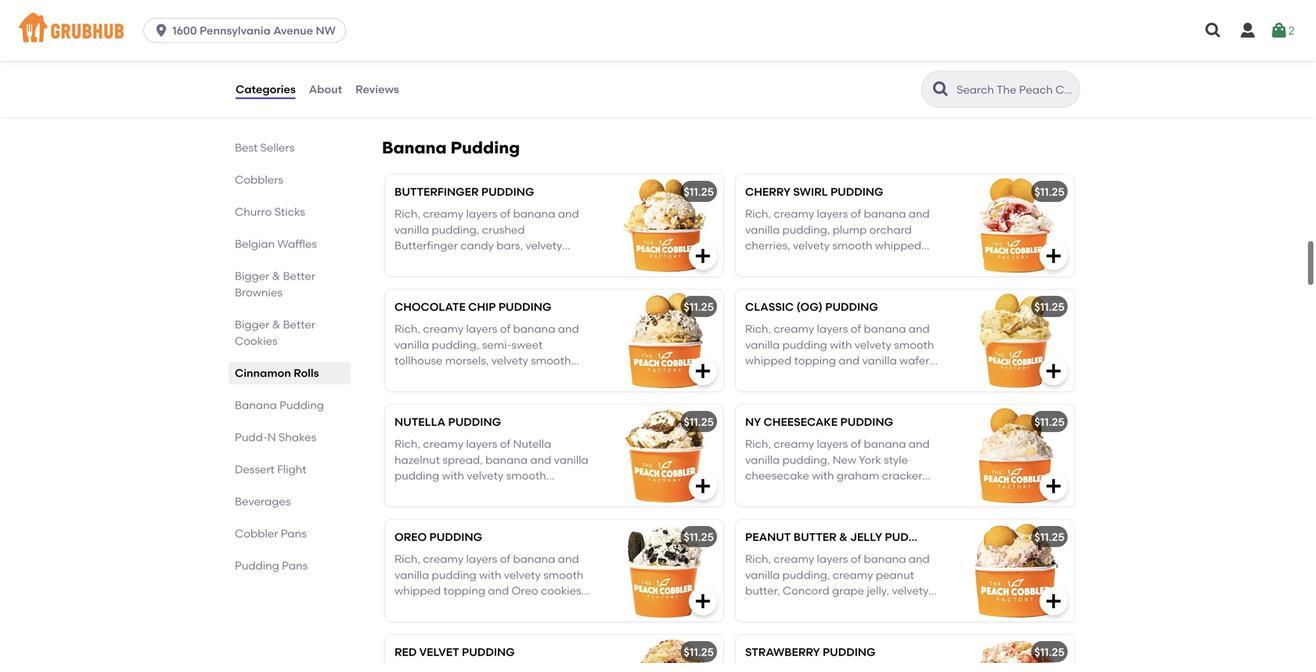 Task type: describe. For each thing, give the bounding box(es) containing it.
better for bigger & better cookies
[[283, 318, 315, 331]]

reviews
[[355, 82, 399, 96]]

wafers
[[896, 386, 931, 399]]

svg image for ny cheesecake pudding
[[1044, 477, 1063, 495]]

1 horizontal spatial banana
[[382, 138, 447, 158]]

pudding right "butterfinger" at the top of the page
[[481, 185, 534, 198]]

pudding right swirl
[[831, 185, 883, 198]]

(og)
[[797, 300, 823, 313]]

with down the 'oreo pudding'
[[479, 568, 501, 582]]

grandma for oreos.
[[440, 600, 492, 613]]

0 vertical spatial banana pudding
[[382, 138, 520, 158]]

pudding right (og)
[[825, 300, 878, 313]]

2 vertical spatial &
[[839, 530, 848, 544]]

shakes
[[279, 431, 316, 444]]

smooth for cookies.
[[543, 568, 584, 582]]

best
[[235, 141, 258, 154]]

layers for (og)
[[817, 322, 848, 336]]

svg image for classic (og) pudding
[[1044, 362, 1063, 380]]

2
[[1289, 24, 1295, 37]]

$11.25 for ny cheesecake pudding
[[1035, 415, 1065, 428]]

belgian waffles
[[235, 237, 317, 251]]

reviews button
[[355, 61, 400, 117]]

about
[[309, 82, 342, 96]]

bigger for bigger & better cookies
[[235, 318, 269, 331]]

butterfinger
[[395, 185, 479, 198]]

0 horizontal spatial pudding
[[235, 559, 279, 572]]

to for oreo
[[523, 600, 534, 613]]

cherry swirl pudding
[[745, 185, 883, 198]]

with down classic (og) pudding
[[830, 338, 852, 351]]

oreos.
[[508, 616, 543, 629]]

pudd-n shakes
[[235, 431, 316, 444]]

topping for oreo
[[444, 584, 485, 597]]

pudding right strawberry on the bottom right of the page
[[823, 645, 876, 659]]

$11.25 for classic (og) pudding
[[1035, 300, 1065, 313]]

$11.25 for nutella pudding
[[684, 415, 714, 428]]

banana for oreo
[[513, 552, 555, 566]]

bigger & better cookies
[[235, 318, 315, 348]]

and up wafers.
[[909, 322, 930, 336]]

used for vanilla
[[845, 370, 871, 383]]

wafers.
[[900, 354, 937, 367]]

and down classic (og) pudding
[[839, 354, 860, 367]]

red
[[395, 645, 417, 659]]

svg image for peanut butter & jelly pudding
[[1044, 592, 1063, 610]]

strawberry
[[745, 645, 820, 659]]

cherry
[[745, 185, 791, 198]]

pudding right nutella
[[448, 415, 501, 428]]

topping for vanilla
[[794, 354, 836, 367]]

crushed for oreos.
[[463, 616, 505, 629]]

1 vertical spatial banana
[[235, 398, 277, 412]]

oreo
[[395, 530, 427, 544]]

layers for pudding
[[466, 552, 497, 566]]

velvet
[[419, 645, 459, 659]]

red velvet pudding
[[395, 645, 515, 659]]

$11.25 for chocolate chip pudding
[[684, 300, 714, 313]]

rich, creamy layers of banana and vanilla pudding with velvety smooth whipped topping and oreo cookies. just like grandma used to make. topped with crushed oreos.
[[395, 552, 584, 629]]

vanilla down classic
[[745, 338, 780, 351]]

2 horizontal spatial pudding
[[451, 138, 520, 158]]

& for brownies
[[272, 269, 280, 283]]

$11.25 for oreo pudding
[[684, 530, 714, 544]]

pudding right 'chip'
[[499, 300, 551, 313]]

$11.25 for cherry swirl pudding
[[1035, 185, 1065, 198]]

pudding right oreo
[[429, 530, 482, 544]]

rich, for rich, creamy layers of banana and vanilla pudding with velvety smooth whipped topping and vanilla wafers. just like grandma used to make. topped with crushed vanilla wafers
[[745, 322, 771, 336]]

cinnamon rolls
[[235, 366, 319, 380]]

ny
[[745, 415, 761, 428]]

chocolate chip pudding image
[[606, 290, 723, 391]]

avenue
[[273, 24, 313, 37]]

creamy for (og)
[[774, 322, 814, 336]]

$11.25 for butterfinger pudding
[[684, 185, 714, 198]]

cookies
[[235, 334, 278, 348]]

nutella
[[395, 415, 446, 428]]

best sellers
[[235, 141, 294, 154]]

banana for vanilla
[[864, 322, 906, 336]]

topped for rich, creamy layers of banana and vanilla pudding with velvety smooth whipped topping and oreo cookies. just like grandma used to make. topped with crushed oreos.
[[395, 616, 435, 629]]

with up red velvet pudding
[[438, 616, 460, 629]]

bigger for bigger & better brownies
[[235, 269, 269, 283]]

pans for cobbler pans
[[281, 527, 307, 540]]

svg image for oreo pudding
[[694, 592, 712, 610]]

just for rich, creamy layers of banana and vanilla pudding with velvety smooth whipped topping and oreo cookies. just like grandma used to make. topped with crushed oreos.
[[395, 600, 417, 613]]

pennsylvania
[[200, 24, 271, 37]]

oreo pudding image
[[606, 520, 723, 621]]

dessert
[[235, 463, 275, 476]]

strawberry pudding image
[[957, 635, 1074, 663]]

whipped for rich, creamy layers of banana and vanilla pudding with velvety smooth whipped topping and vanilla wafers. just like grandma used to make. topped with crushed vanilla wafers
[[745, 354, 792, 367]]

with up cheesecake
[[788, 386, 811, 399]]

and up cookies.
[[558, 552, 579, 566]]

main navigation navigation
[[0, 0, 1315, 61]]

peanut butter & jelly pudding
[[745, 530, 938, 544]]

to for vanilla
[[873, 370, 884, 383]]

1 horizontal spatial pudding
[[280, 398, 324, 412]]

svg image inside 1600 pennsylvania avenue nw 'button'
[[154, 23, 169, 38]]

2 button
[[1270, 16, 1295, 45]]

peanut
[[745, 530, 791, 544]]

1 vertical spatial banana pudding
[[235, 398, 324, 412]]



Task type: locate. For each thing, give the bounding box(es) containing it.
of inside rich, creamy layers of banana and vanilla pudding with velvety smooth whipped topping and oreo cookies. just like grandma used to make. topped with crushed oreos.
[[500, 552, 511, 566]]

smooth up wafers.
[[894, 338, 934, 351]]

crushed
[[813, 386, 856, 399], [463, 616, 505, 629]]

0 horizontal spatial crushed
[[463, 616, 505, 629]]

vanilla down oreo
[[395, 568, 429, 582]]

whipped down oreo
[[395, 584, 441, 597]]

just inside rich, creamy layers of banana and vanilla pudding with velvety smooth whipped topping and oreo cookies. just like grandma used to make. topped with crushed oreos.
[[395, 600, 417, 613]]

velvety inside rich, creamy layers of banana and vanilla pudding with velvety smooth whipped topping and vanilla wafers. just like grandma used to make. topped with crushed vanilla wafers
[[855, 338, 892, 351]]

vanilla left wafers.
[[862, 354, 897, 367]]

to up oreos.
[[523, 600, 534, 613]]

sticks
[[274, 205, 305, 218]]

about button
[[308, 61, 343, 117]]

like inside rich, creamy layers of banana and vanilla pudding with velvety smooth whipped topping and oreo cookies. just like grandma used to make. topped with crushed oreos.
[[420, 600, 437, 613]]

beverages
[[235, 495, 291, 508]]

0 vertical spatial &
[[272, 269, 280, 283]]

cobbler
[[235, 527, 278, 540]]

svg image for butterfinger pudding
[[694, 246, 712, 265]]

pans down cobbler pans
[[282, 559, 308, 572]]

rich,
[[745, 322, 771, 336], [395, 552, 420, 566]]

velvety for vanilla
[[855, 338, 892, 351]]

grandma
[[791, 370, 842, 383], [440, 600, 492, 613]]

0 vertical spatial whipped
[[745, 354, 792, 367]]

peanut butter & jelly pudding image
[[957, 520, 1074, 621]]

0 horizontal spatial velvety
[[504, 568, 541, 582]]

& left jelly
[[839, 530, 848, 544]]

1 vertical spatial banana
[[513, 552, 555, 566]]

nutella cinnamon roll image
[[606, 4, 723, 106]]

banana up pudd-
[[235, 398, 277, 412]]

pudding for pudding
[[432, 568, 477, 582]]

pudding up shakes
[[280, 398, 324, 412]]

like for rich, creamy layers of banana and vanilla pudding with velvety smooth whipped topping and oreo cookies. just like grandma used to make. topped with crushed oreos.
[[420, 600, 437, 613]]

classic (og) pudding image
[[957, 290, 1074, 391]]

to up ny cheesecake pudding
[[873, 370, 884, 383]]

0 horizontal spatial of
[[500, 552, 511, 566]]

1 horizontal spatial rich,
[[745, 322, 771, 336]]

0 horizontal spatial banana
[[235, 398, 277, 412]]

topped up red
[[395, 616, 435, 629]]

pudding
[[783, 338, 827, 351], [432, 568, 477, 582]]

ny cheesecake pudding
[[745, 415, 893, 428]]

nw
[[316, 24, 336, 37]]

creamy
[[774, 322, 814, 336], [423, 552, 464, 566]]

crushed left oreos.
[[463, 616, 505, 629]]

strawberry pudding
[[745, 645, 876, 659]]

0 horizontal spatial rich,
[[395, 552, 420, 566]]

classic (og) pudding
[[745, 300, 878, 313]]

cinnamon
[[235, 366, 291, 380]]

1 horizontal spatial like
[[771, 370, 788, 383]]

just
[[745, 370, 768, 383], [395, 600, 417, 613]]

1 horizontal spatial grandma
[[791, 370, 842, 383]]

whipped down classic
[[745, 354, 792, 367]]

oreo
[[512, 584, 538, 597]]

pudding
[[451, 138, 520, 158], [280, 398, 324, 412], [235, 559, 279, 572]]

0 horizontal spatial smooth
[[543, 568, 584, 582]]

1 better from the top
[[283, 269, 315, 283]]

smooth for wafers.
[[894, 338, 934, 351]]

rolls
[[294, 366, 319, 380]]

churro
[[235, 205, 272, 218]]

1 vertical spatial of
[[500, 552, 511, 566]]

cheesecake
[[764, 415, 838, 428]]

banana
[[864, 322, 906, 336], [513, 552, 555, 566]]

0 vertical spatial bigger
[[235, 269, 269, 283]]

swirl
[[793, 185, 828, 198]]

smooth inside rich, creamy layers of banana and vanilla pudding with velvety smooth whipped topping and vanilla wafers. just like grandma used to make. topped with crushed vanilla wafers
[[894, 338, 934, 351]]

used up ny cheesecake pudding
[[845, 370, 871, 383]]

0 horizontal spatial used
[[494, 600, 520, 613]]

to inside rich, creamy layers of banana and vanilla pudding with velvety smooth whipped topping and vanilla wafers. just like grandma used to make. topped with crushed vanilla wafers
[[873, 370, 884, 383]]

rich, down oreo
[[395, 552, 420, 566]]

vanilla inside rich, creamy layers of banana and vanilla pudding with velvety smooth whipped topping and oreo cookies. just like grandma used to make. topped with crushed oreos.
[[395, 568, 429, 582]]

used for oreos.
[[494, 600, 520, 613]]

bigger up brownies
[[235, 269, 269, 283]]

topped up ny
[[745, 386, 786, 399]]

pudd-
[[235, 431, 268, 444]]

topping
[[794, 354, 836, 367], [444, 584, 485, 597]]

categories
[[236, 82, 296, 96]]

0 vertical spatial creamy
[[774, 322, 814, 336]]

make.
[[887, 370, 919, 383], [536, 600, 569, 613]]

butter
[[794, 530, 837, 544]]

0 vertical spatial topping
[[794, 354, 836, 367]]

belgian
[[235, 237, 275, 251]]

flight
[[277, 463, 306, 476]]

crushed inside rich, creamy layers of banana and vanilla pudding with velvety smooth whipped topping and oreo cookies. just like grandma used to make. topped with crushed oreos.
[[463, 616, 505, 629]]

0 horizontal spatial topped
[[395, 616, 435, 629]]

grandma inside rich, creamy layers of banana and vanilla pudding with velvety smooth whipped topping and vanilla wafers. just like grandma used to make. topped with crushed vanilla wafers
[[791, 370, 842, 383]]

better inside the bigger & better cookies
[[283, 318, 315, 331]]

used inside rich, creamy layers of banana and vanilla pudding with velvety smooth whipped topping and oreo cookies. just like grandma used to make. topped with crushed oreos.
[[494, 600, 520, 613]]

whipped inside rich, creamy layers of banana and vanilla pudding with velvety smooth whipped topping and oreo cookies. just like grandma used to make. topped with crushed oreos.
[[395, 584, 441, 597]]

0 horizontal spatial to
[[523, 600, 534, 613]]

1 vertical spatial like
[[420, 600, 437, 613]]

0 horizontal spatial banana
[[513, 552, 555, 566]]

like inside rich, creamy layers of banana and vanilla pudding with velvety smooth whipped topping and vanilla wafers. just like grandma used to make. topped with crushed vanilla wafers
[[771, 370, 788, 383]]

grandma inside rich, creamy layers of banana and vanilla pudding with velvety smooth whipped topping and oreo cookies. just like grandma used to make. topped with crushed oreos.
[[440, 600, 492, 613]]

creamy inside rich, creamy layers of banana and vanilla pudding with velvety smooth whipped topping and vanilla wafers. just like grandma used to make. topped with crushed vanilla wafers
[[774, 322, 814, 336]]

svg image for chocolate chip pudding
[[694, 362, 712, 380]]

dessert flight
[[235, 463, 306, 476]]

banana up oreo
[[513, 552, 555, 566]]

1 vertical spatial creamy
[[423, 552, 464, 566]]

topping inside rich, creamy layers of banana and vanilla pudding with velvety smooth whipped topping and oreo cookies. just like grandma used to make. topped with crushed oreos.
[[444, 584, 485, 597]]

layers
[[817, 322, 848, 336], [466, 552, 497, 566]]

& up the cookies
[[272, 318, 280, 331]]

crushed up ny cheesecake pudding
[[813, 386, 856, 399]]

layers inside rich, creamy layers of banana and vanilla pudding with velvety smooth whipped topping and vanilla wafers. just like grandma used to make. topped with crushed vanilla wafers
[[817, 322, 848, 336]]

& up brownies
[[272, 269, 280, 283]]

make. for wafers.
[[887, 370, 919, 383]]

bigger & better brownies
[[235, 269, 315, 299]]

1 vertical spatial just
[[395, 600, 417, 613]]

and left oreo
[[488, 584, 509, 597]]

nutella pudding
[[395, 415, 501, 428]]

1 horizontal spatial topped
[[745, 386, 786, 399]]

rich, inside rich, creamy layers of banana and vanilla pudding with velvety smooth whipped topping and oreo cookies. just like grandma used to make. topped with crushed oreos.
[[395, 552, 420, 566]]

0 vertical spatial to
[[873, 370, 884, 383]]

topped inside rich, creamy layers of banana and vanilla pudding with velvety smooth whipped topping and oreo cookies. just like grandma used to make. topped with crushed oreos.
[[395, 616, 435, 629]]

0 horizontal spatial just
[[395, 600, 417, 613]]

0 vertical spatial banana
[[864, 322, 906, 336]]

smooth
[[894, 338, 934, 351], [543, 568, 584, 582]]

0 vertical spatial layers
[[817, 322, 848, 336]]

1 vertical spatial smooth
[[543, 568, 584, 582]]

butterfinger pudding
[[395, 185, 534, 198]]

just inside rich, creamy layers of banana and vanilla pudding with velvety smooth whipped topping and vanilla wafers. just like grandma used to make. topped with crushed vanilla wafers
[[745, 370, 768, 383]]

smooth inside rich, creamy layers of banana and vanilla pudding with velvety smooth whipped topping and oreo cookies. just like grandma used to make. topped with crushed oreos.
[[543, 568, 584, 582]]

banana up "butterfinger" at the top of the page
[[382, 138, 447, 158]]

layers down classic (og) pudding
[[817, 322, 848, 336]]

cherry swirl pudding image
[[957, 174, 1074, 276]]

make. down cookies.
[[536, 600, 569, 613]]

bigger inside bigger & better brownies
[[235, 269, 269, 283]]

of up oreos.
[[500, 552, 511, 566]]

chocolate
[[395, 300, 466, 313]]

like for rich, creamy layers of banana and vanilla pudding with velvety smooth whipped topping and vanilla wafers. just like grandma used to make. topped with crushed vanilla wafers
[[771, 370, 788, 383]]

2 bigger from the top
[[235, 318, 269, 331]]

make. up wafers
[[887, 370, 919, 383]]

1600
[[172, 24, 197, 37]]

chip
[[468, 300, 496, 313]]

make. inside rich, creamy layers of banana and vanilla pudding with velvety smooth whipped topping and vanilla wafers. just like grandma used to make. topped with crushed vanilla wafers
[[887, 370, 919, 383]]

1 vertical spatial make.
[[536, 600, 569, 613]]

cobbler pans
[[235, 527, 307, 540]]

0 horizontal spatial make.
[[536, 600, 569, 613]]

1 horizontal spatial banana pudding
[[382, 138, 520, 158]]

1 horizontal spatial whipped
[[745, 354, 792, 367]]

better for bigger & better brownies
[[283, 269, 315, 283]]

better down bigger & better brownies
[[283, 318, 315, 331]]

nutella pudding image
[[606, 405, 723, 506]]

1 horizontal spatial used
[[845, 370, 871, 383]]

&
[[272, 269, 280, 283], [272, 318, 280, 331], [839, 530, 848, 544]]

of for oreo
[[500, 552, 511, 566]]

used
[[845, 370, 871, 383], [494, 600, 520, 613]]

1 horizontal spatial crushed
[[813, 386, 856, 399]]

velvety down classic (og) pudding
[[855, 338, 892, 351]]

topped
[[745, 386, 786, 399], [395, 616, 435, 629]]

0 vertical spatial used
[[845, 370, 871, 383]]

to inside rich, creamy layers of banana and vanilla pudding with velvety smooth whipped topping and oreo cookies. just like grandma used to make. topped with crushed oreos.
[[523, 600, 534, 613]]

pudding
[[481, 185, 534, 198], [831, 185, 883, 198], [499, 300, 551, 313], [825, 300, 878, 313], [448, 415, 501, 428], [840, 415, 893, 428], [429, 530, 482, 544], [885, 530, 938, 544], [462, 645, 515, 659], [823, 645, 876, 659]]

banana up wafers.
[[864, 322, 906, 336]]

1 vertical spatial pudding
[[432, 568, 477, 582]]

2 vertical spatial pudding
[[235, 559, 279, 572]]

0 horizontal spatial creamy
[[423, 552, 464, 566]]

1 horizontal spatial topping
[[794, 354, 836, 367]]

make. inside rich, creamy layers of banana and vanilla pudding with velvety smooth whipped topping and oreo cookies. just like grandma used to make. topped with crushed oreos.
[[536, 600, 569, 613]]

categories button
[[235, 61, 296, 117]]

bigger inside the bigger & better cookies
[[235, 318, 269, 331]]

1 vertical spatial topped
[[395, 616, 435, 629]]

rich, inside rich, creamy layers of banana and vanilla pudding with velvety smooth whipped topping and vanilla wafers. just like grandma used to make. topped with crushed vanilla wafers
[[745, 322, 771, 336]]

0 vertical spatial topped
[[745, 386, 786, 399]]

chocolate chip pudding
[[395, 300, 551, 313]]

0 horizontal spatial whipped
[[395, 584, 441, 597]]

pudding down the 'oreo pudding'
[[432, 568, 477, 582]]

0 vertical spatial make.
[[887, 370, 919, 383]]

jelly
[[850, 530, 882, 544]]

0 vertical spatial crushed
[[813, 386, 856, 399]]

like up cheesecake
[[771, 370, 788, 383]]

churro sticks
[[235, 205, 305, 218]]

banana pudding up butterfinger pudding
[[382, 138, 520, 158]]

1 vertical spatial better
[[283, 318, 315, 331]]

1 bigger from the top
[[235, 269, 269, 283]]

1 vertical spatial crushed
[[463, 616, 505, 629]]

banana pudding
[[382, 138, 520, 158], [235, 398, 324, 412]]

rich, for rich, creamy layers of banana and vanilla pudding with velvety smooth whipped topping and oreo cookies. just like grandma used to make. topped with crushed oreos.
[[395, 552, 420, 566]]

1 vertical spatial &
[[272, 318, 280, 331]]

rich, creamy layers of banana and vanilla pudding with velvety smooth whipped topping and vanilla wafers. just like grandma used to make. topped with crushed vanilla wafers
[[745, 322, 937, 399]]

oreo pudding
[[395, 530, 482, 544]]

brownies
[[235, 286, 282, 299]]

1 horizontal spatial creamy
[[774, 322, 814, 336]]

bigger
[[235, 269, 269, 283], [235, 318, 269, 331]]

1 vertical spatial used
[[494, 600, 520, 613]]

1600 pennsylvania avenue nw button
[[143, 18, 352, 43]]

ny cheesecake pudding image
[[957, 405, 1074, 506]]

topping down classic (og) pudding
[[794, 354, 836, 367]]

pudding down oreos.
[[462, 645, 515, 659]]

1 vertical spatial whipped
[[395, 584, 441, 597]]

0 vertical spatial pans
[[281, 527, 307, 540]]

of inside rich, creamy layers of banana and vanilla pudding with velvety smooth whipped topping and vanilla wafers. just like grandma used to make. topped with crushed vanilla wafers
[[851, 322, 861, 336]]

better down waffles
[[283, 269, 315, 283]]

1 horizontal spatial smooth
[[894, 338, 934, 351]]

1 horizontal spatial of
[[851, 322, 861, 336]]

0 horizontal spatial topping
[[444, 584, 485, 597]]

topped for rich, creamy layers of banana and vanilla pudding with velvety smooth whipped topping and vanilla wafers. just like grandma used to make. topped with crushed vanilla wafers
[[745, 386, 786, 399]]

0 vertical spatial pudding
[[451, 138, 520, 158]]

& for cookies
[[272, 318, 280, 331]]

to
[[873, 370, 884, 383], [523, 600, 534, 613]]

0 vertical spatial like
[[771, 370, 788, 383]]

creamy down (og)
[[774, 322, 814, 336]]

red velvet pudding image
[[606, 635, 723, 663]]

0 horizontal spatial like
[[420, 600, 437, 613]]

topped inside rich, creamy layers of banana and vanilla pudding with velvety smooth whipped topping and vanilla wafers. just like grandma used to make. topped with crushed vanilla wafers
[[745, 386, 786, 399]]

better
[[283, 269, 315, 283], [283, 318, 315, 331]]

1600 pennsylvania avenue nw
[[172, 24, 336, 37]]

velvety for oreo
[[504, 568, 541, 582]]

0 vertical spatial just
[[745, 370, 768, 383]]

1 horizontal spatial banana
[[864, 322, 906, 336]]

1 vertical spatial to
[[523, 600, 534, 613]]

velvety
[[855, 338, 892, 351], [504, 568, 541, 582]]

svg image for cherry swirl pudding
[[1044, 246, 1063, 265]]

pudding up butterfinger pudding
[[451, 138, 520, 158]]

1 horizontal spatial velvety
[[855, 338, 892, 351]]

grandma up red velvet pudding
[[440, 600, 492, 613]]

1 vertical spatial layers
[[466, 552, 497, 566]]

creamy down the 'oreo pudding'
[[423, 552, 464, 566]]

banana inside rich, creamy layers of banana and vanilla pudding with velvety smooth whipped topping and vanilla wafers. just like grandma used to make. topped with crushed vanilla wafers
[[864, 322, 906, 336]]

banana
[[382, 138, 447, 158], [235, 398, 277, 412]]

banana pudding down cinnamon rolls
[[235, 398, 324, 412]]

just for rich, creamy layers of banana and vanilla pudding with velvety smooth whipped topping and vanilla wafers. just like grandma used to make. topped with crushed vanilla wafers
[[745, 370, 768, 383]]

pudding right cheesecake
[[840, 415, 893, 428]]

better inside bigger & better brownies
[[283, 269, 315, 283]]

pans for pudding pans
[[282, 559, 308, 572]]

layers inside rich, creamy layers of banana and vanilla pudding with velvety smooth whipped topping and oreo cookies. just like grandma used to make. topped with crushed oreos.
[[466, 552, 497, 566]]

1 horizontal spatial just
[[745, 370, 768, 383]]

1 vertical spatial grandma
[[440, 600, 492, 613]]

make. for cookies.
[[536, 600, 569, 613]]

pans
[[281, 527, 307, 540], [282, 559, 308, 572]]

1 horizontal spatial to
[[873, 370, 884, 383]]

topping inside rich, creamy layers of banana and vanilla pudding with velvety smooth whipped topping and vanilla wafers. just like grandma used to make. topped with crushed vanilla wafers
[[794, 354, 836, 367]]

cobblers
[[235, 173, 283, 186]]

pudding pans
[[235, 559, 308, 572]]

n
[[268, 431, 276, 444]]

used inside rich, creamy layers of banana and vanilla pudding with velvety smooth whipped topping and vanilla wafers. just like grandma used to make. topped with crushed vanilla wafers
[[845, 370, 871, 383]]

and
[[909, 322, 930, 336], [839, 354, 860, 367], [558, 552, 579, 566], [488, 584, 509, 597]]

of for vanilla
[[851, 322, 861, 336]]

pudding inside rich, creamy layers of banana and vanilla pudding with velvety smooth whipped topping and vanilla wafers. just like grandma used to make. topped with crushed vanilla wafers
[[783, 338, 827, 351]]

$11.25
[[684, 185, 714, 198], [1035, 185, 1065, 198], [684, 300, 714, 313], [1035, 300, 1065, 313], [684, 415, 714, 428], [1035, 415, 1065, 428], [684, 530, 714, 544], [1035, 530, 1065, 544], [684, 645, 714, 659], [1035, 645, 1065, 659]]

0 vertical spatial of
[[851, 322, 861, 336]]

banana inside rich, creamy layers of banana and vanilla pudding with velvety smooth whipped topping and oreo cookies. just like grandma used to make. topped with crushed oreos.
[[513, 552, 555, 566]]

& inside the bigger & better cookies
[[272, 318, 280, 331]]

pudding right jelly
[[885, 530, 938, 544]]

0 vertical spatial pudding
[[783, 338, 827, 351]]

waffles
[[277, 237, 317, 251]]

0 vertical spatial velvety
[[855, 338, 892, 351]]

like up velvet
[[420, 600, 437, 613]]

Search The Peach Cobbler Factory  search field
[[955, 82, 1075, 97]]

whipped
[[745, 354, 792, 367], [395, 584, 441, 597]]

just up red
[[395, 600, 417, 613]]

1 vertical spatial bigger
[[235, 318, 269, 331]]

0 horizontal spatial layers
[[466, 552, 497, 566]]

layers down the 'oreo pudding'
[[466, 552, 497, 566]]

creamy inside rich, creamy layers of banana and vanilla pudding with velvety smooth whipped topping and oreo cookies. just like grandma used to make. topped with crushed oreos.
[[423, 552, 464, 566]]

$11.25 for peanut butter & jelly pudding
[[1035, 530, 1065, 544]]

just up ny
[[745, 370, 768, 383]]

crushed inside rich, creamy layers of banana and vanilla pudding with velvety smooth whipped topping and vanilla wafers. just like grandma used to make. topped with crushed vanilla wafers
[[813, 386, 856, 399]]

1 vertical spatial topping
[[444, 584, 485, 597]]

1 horizontal spatial make.
[[887, 370, 919, 383]]

vanilla
[[745, 338, 780, 351], [862, 354, 897, 367], [859, 386, 893, 399], [395, 568, 429, 582]]

pudding down the cobbler
[[235, 559, 279, 572]]

0 vertical spatial banana
[[382, 138, 447, 158]]

svg image
[[1238, 21, 1257, 40], [154, 23, 169, 38], [694, 362, 712, 380], [694, 477, 712, 495], [1044, 477, 1063, 495], [694, 592, 712, 610], [1044, 592, 1063, 610]]

velvety inside rich, creamy layers of banana and vanilla pudding with velvety smooth whipped topping and oreo cookies. just like grandma used to make. topped with crushed oreos.
[[504, 568, 541, 582]]

1 vertical spatial pudding
[[280, 398, 324, 412]]

0 vertical spatial rich,
[[745, 322, 771, 336]]

pudding down (og)
[[783, 338, 827, 351]]

search icon image
[[932, 80, 950, 99]]

1 vertical spatial velvety
[[504, 568, 541, 582]]

butterfinger pudding image
[[606, 174, 723, 276]]

used down oreo
[[494, 600, 520, 613]]

whipped for rich, creamy layers of banana and vanilla pudding with velvety smooth whipped topping and oreo cookies. just like grandma used to make. topped with crushed oreos.
[[395, 584, 441, 597]]

crushed for vanilla
[[813, 386, 856, 399]]

0 horizontal spatial grandma
[[440, 600, 492, 613]]

0 vertical spatial smooth
[[894, 338, 934, 351]]

& inside bigger & better brownies
[[272, 269, 280, 283]]

vanilla left wafers
[[859, 386, 893, 399]]

0 vertical spatial better
[[283, 269, 315, 283]]

of down classic (og) pudding
[[851, 322, 861, 336]]

cookies.
[[541, 584, 584, 597]]

svg image
[[1204, 21, 1223, 40], [1270, 21, 1289, 40], [694, 246, 712, 265], [1044, 246, 1063, 265], [1044, 362, 1063, 380]]

0 vertical spatial grandma
[[791, 370, 842, 383]]

classic
[[745, 300, 794, 313]]

0 horizontal spatial pudding
[[432, 568, 477, 582]]

whipped inside rich, creamy layers of banana and vanilla pudding with velvety smooth whipped topping and vanilla wafers. just like grandma used to make. topped with crushed vanilla wafers
[[745, 354, 792, 367]]

1 vertical spatial pans
[[282, 559, 308, 572]]

creamy for pudding
[[423, 552, 464, 566]]

pans right the cobbler
[[281, 527, 307, 540]]

rich, down classic
[[745, 322, 771, 336]]

pudding inside rich, creamy layers of banana and vanilla pudding with velvety smooth whipped topping and oreo cookies. just like grandma used to make. topped with crushed oreos.
[[432, 568, 477, 582]]

1 vertical spatial rich,
[[395, 552, 420, 566]]

topping down the 'oreo pudding'
[[444, 584, 485, 597]]

2 better from the top
[[283, 318, 315, 331]]

smooth up cookies.
[[543, 568, 584, 582]]

with
[[830, 338, 852, 351], [788, 386, 811, 399], [479, 568, 501, 582], [438, 616, 460, 629]]

bigger up the cookies
[[235, 318, 269, 331]]

svg image inside '2' button
[[1270, 21, 1289, 40]]

1 horizontal spatial pudding
[[783, 338, 827, 351]]

velvety up oreo
[[504, 568, 541, 582]]

sellers
[[260, 141, 294, 154]]

pudding for (og)
[[783, 338, 827, 351]]

of
[[851, 322, 861, 336], [500, 552, 511, 566]]

1 horizontal spatial layers
[[817, 322, 848, 336]]

0 horizontal spatial banana pudding
[[235, 398, 324, 412]]

grandma up ny cheesecake pudding
[[791, 370, 842, 383]]

grandma for vanilla
[[791, 370, 842, 383]]

like
[[771, 370, 788, 383], [420, 600, 437, 613]]

svg image for nutella pudding
[[694, 477, 712, 495]]



Task type: vqa. For each thing, say whether or not it's contained in the screenshot.
the please
no



